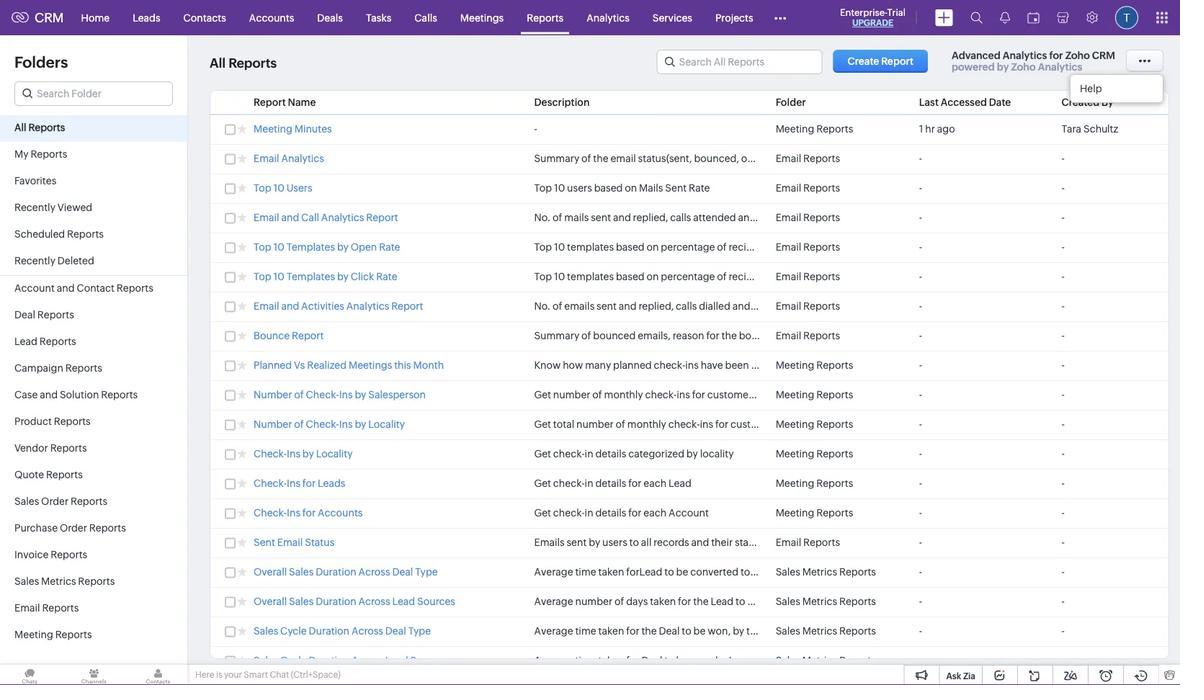 Task type: vqa. For each thing, say whether or not it's contained in the screenshot.
recipients for clicked
yes



Task type: describe. For each thing, give the bounding box(es) containing it.
taken for to
[[599, 567, 625, 578]]

listed
[[926, 301, 952, 312]]

report inside create report button
[[882, 56, 914, 67]]

case and solution reports link
[[0, 383, 187, 409]]

of up 'top 10 users based on mails sent rate'
[[582, 153, 591, 164]]

recently viewed link
[[0, 195, 187, 222]]

1 horizontal spatial zoho
[[1066, 50, 1090, 61]]

10 for top 10 users
[[274, 182, 285, 194]]

smart
[[244, 670, 268, 680]]

and up 'bounce report'
[[281, 301, 299, 312]]

analytics right reports link
[[587, 12, 630, 23]]

to down average time taken for the deal to be won, by type
[[665, 655, 674, 667]]

and left "call"
[[281, 212, 299, 223]]

activities
[[301, 301, 344, 312]]

1 vertical spatial sales
[[1010, 301, 1033, 312]]

sources
[[932, 596, 969, 608]]

in right the realized
[[790, 360, 799, 371]]

by down planned vs realized meetings this month link
[[355, 389, 366, 401]]

0 vertical spatial sales
[[807, 212, 831, 223]]

for down average time taken forlead to be converted to deal of different type
[[678, 596, 692, 608]]

folders
[[14, 53, 68, 71]]

2 vertical spatial sent
[[567, 537, 587, 549]]

meeting inside "link"
[[14, 629, 53, 641]]

the left current
[[801, 360, 816, 371]]

chat
[[270, 670, 289, 680]]

by left source
[[716, 655, 727, 667]]

accounts inside check-ins for accounts link
[[318, 507, 363, 519]]

quote
[[14, 469, 44, 481]]

ask zia
[[947, 671, 976, 681]]

meeting reports for ins
[[776, 419, 854, 430]]

case
[[14, 389, 38, 401]]

0 horizontal spatial all reports
[[14, 122, 65, 133]]

lead down average time taken forlead to be converted to deal of different type
[[711, 596, 734, 608]]

by down get total number of monthly check-ins for customers by locality
[[687, 448, 698, 460]]

created
[[1062, 97, 1100, 108]]

here
[[195, 670, 214, 680]]

services
[[653, 12, 693, 23]]

and right dialled
[[733, 301, 751, 312]]

be up average time taken for deal to be won, by lead source
[[694, 626, 706, 637]]

email reports up 'different'
[[776, 537, 840, 549]]

deal up average time taken for deal to be won, by lead source
[[659, 626, 680, 637]]

for inside advanced analytics for zoho crm powered by zoho analytics
[[1050, 50, 1064, 61]]

purchase
[[14, 523, 58, 534]]

email and call analytics report
[[254, 212, 398, 223]]

details for locality
[[596, 448, 627, 460]]

each for account
[[644, 507, 667, 519]]

2 bounce from the left
[[1020, 330, 1057, 342]]

no. for no. of mails sent and replied, calls attended and missed by sales representatives
[[534, 212, 551, 223]]

1 vertical spatial users
[[603, 537, 628, 549]]

analytics right advanced
[[1003, 50, 1048, 61]]

recently deleted
[[14, 255, 94, 267]]

1 horizontal spatial locality
[[796, 419, 830, 430]]

ins inside "number of check-ins by salesperson" link
[[339, 389, 353, 401]]

by right completed
[[813, 389, 824, 401]]

1 vertical spatial representatives
[[1035, 301, 1107, 312]]

each for lead
[[644, 478, 667, 489]]

sources for sales cycle duration across lead sources
[[410, 655, 449, 667]]

your
[[224, 670, 242, 680]]

sources for overall sales duration across lead sources
[[417, 596, 456, 608]]

across for overall sales duration across lead sources
[[359, 596, 390, 608]]

across for sales cycle duration across deal type
[[352, 626, 383, 637]]

1 vertical spatial account
[[669, 507, 709, 519]]

meeting for get check-in details for each account
[[776, 507, 815, 519]]

account and contact reports link
[[0, 276, 187, 303]]

and right case
[[40, 389, 58, 401]]

recently for recently viewed
[[14, 202, 55, 213]]

and left tasks
[[880, 301, 898, 312]]

sales cycle duration across lead sources link
[[254, 655, 449, 669]]

contacts link
[[172, 0, 238, 35]]

email reports for on
[[776, 153, 840, 164]]

10 for top 10 templates by open rate
[[274, 241, 285, 253]]

sales metrics reports for average time taken for deal to be won, by lead source
[[776, 655, 876, 667]]

lead reports
[[14, 336, 76, 347]]

know
[[534, 360, 561, 371]]

for down days
[[627, 626, 640, 637]]

advanced
[[952, 50, 1001, 61]]

number for get
[[553, 389, 591, 401]]

of up get check-in details categorized by locality
[[616, 419, 626, 430]]

campaign
[[14, 363, 63, 374]]

meeting for get number of monthly check-ins for customers completed by each salesperson
[[776, 389, 815, 401]]

analytics down 'click'
[[347, 301, 389, 312]]

here is your smart chat (ctrl+space)
[[195, 670, 341, 680]]

Search Folder text field
[[15, 82, 172, 105]]

overall sales duration across deal type link
[[254, 567, 438, 580]]

ins for locality
[[287, 448, 301, 460]]

summary of the email status(sent, bounced, opened, and clicked) based on date, template, module and user
[[534, 153, 1037, 164]]

1 horizontal spatial converted
[[762, 596, 810, 608]]

analytics up help
[[1038, 61, 1083, 73]]

0 vertical spatial all
[[210, 56, 226, 71]]

sales metrics reports for average time taken forlead to be converted to deal of different type
[[776, 567, 876, 578]]

meeting reports for account
[[776, 507, 854, 519]]

based for top 10 templates based on percentage of recipients who have opened the email
[[616, 241, 645, 253]]

deal inside sales cycle duration across deal type link
[[385, 626, 406, 637]]

and right 'listed'
[[990, 301, 1008, 312]]

deal inside deal reports link
[[14, 309, 35, 321]]

order for sales
[[41, 496, 69, 507]]

different
[[787, 567, 828, 578]]

to right forlead
[[665, 567, 674, 578]]

deal left from
[[824, 596, 845, 608]]

deal up "average number of days taken for the lead to be converted to deal from various lead sources"
[[753, 567, 773, 578]]

and down 'top 10 users based on mails sent rate'
[[613, 212, 631, 223]]

of left bounced
[[582, 330, 591, 342]]

clicked)
[[802, 153, 839, 164]]

hr
[[926, 123, 936, 135]]

report inside email and activities analytics report link
[[391, 301, 423, 312]]

the right opened
[[863, 241, 878, 253]]

email for top 10 templates based on percentage of recipients who have clicked the email
[[878, 271, 903, 283]]

to left all
[[630, 537, 639, 549]]

bounced,
[[694, 153, 739, 164]]

top 10 templates based on percentage of recipients who have opened the email
[[534, 241, 906, 253]]

projects
[[716, 12, 754, 23]]

details for lead
[[596, 478, 627, 489]]

lead left source
[[729, 655, 752, 667]]

last accessed date
[[920, 97, 1012, 108]]

0 vertical spatial monthly
[[604, 389, 643, 401]]

opened
[[824, 241, 861, 253]]

top for top 10 users based on mails sent rate
[[534, 182, 552, 194]]

who for opened
[[778, 241, 798, 253]]

metrics for average time taken forlead to be converted to deal of different type
[[803, 567, 838, 578]]

have for clicked
[[800, 271, 822, 283]]

solution
[[60, 389, 99, 401]]

to down 'different'
[[812, 596, 822, 608]]

templates for click
[[287, 271, 335, 283]]

0 horizontal spatial zoho
[[1012, 61, 1036, 73]]

and left user
[[997, 153, 1015, 164]]

0 vertical spatial sent
[[666, 182, 687, 194]]

help
[[1080, 83, 1103, 94]]

templates for top 10 templates based on percentage of recipients who have clicked the email
[[567, 271, 614, 283]]

for down know how many planned check-ins have been realized in the current month
[[692, 389, 706, 401]]

description
[[534, 97, 590, 108]]

0 horizontal spatial locality
[[700, 448, 734, 460]]

by down "average number of days taken for the lead to be converted to deal from various lead sources"
[[733, 626, 745, 637]]

taken for deal
[[599, 655, 625, 667]]

to down average time taken forlead to be converted to deal of different type
[[736, 596, 746, 608]]

1 vertical spatial monthly
[[628, 419, 667, 430]]

the left record
[[906, 330, 922, 342]]

on left date,
[[872, 153, 884, 164]]

of down "vs"
[[294, 389, 304, 401]]

email reports for by
[[776, 212, 840, 223]]

trial
[[888, 7, 906, 18]]

based for top 10 users based on mails sent rate
[[594, 182, 623, 194]]

date
[[989, 97, 1012, 108]]

planned vs realized meetings this month
[[254, 360, 444, 371]]

duration for sales cycle duration across lead sources
[[309, 655, 350, 667]]

sales inside "link"
[[289, 567, 314, 578]]

the right related
[[1003, 330, 1018, 342]]

by down help
[[1102, 97, 1114, 108]]

chats image
[[0, 665, 59, 685]]

the up 'top 10 users based on mails sent rate'
[[593, 153, 609, 164]]

clicked
[[824, 271, 858, 283]]

top for top 10 templates by click rate
[[254, 271, 272, 283]]

the up average time taken for deal to be won, by lead source
[[642, 626, 657, 637]]

time for average time taken for deal to be won, by lead source
[[576, 655, 597, 667]]

top for top 10 templates based on percentage of recipients who have clicked the email
[[534, 271, 552, 283]]

of down top 10 templates based on percentage of recipients who have opened the email
[[717, 271, 727, 283]]

product reports
[[14, 416, 91, 427]]

module
[[959, 153, 995, 164]]

locality inside "link"
[[316, 448, 353, 460]]

replied, for attended
[[633, 212, 668, 223]]

duration for overall sales duration across lead sources
[[316, 596, 357, 608]]

no. of emails sent and replied, calls dialled and received, events, checkins, and tasks listed by date and sales representatives
[[534, 301, 1107, 312]]

meeting reports link
[[0, 623, 187, 649]]

how
[[563, 360, 583, 371]]

the right clicked
[[860, 271, 876, 283]]

lead right various
[[907, 596, 930, 608]]

1 vertical spatial number
[[577, 419, 614, 430]]

of left 'different'
[[776, 567, 785, 578]]

product
[[14, 416, 52, 427]]

0 horizontal spatial representatives
[[833, 212, 905, 223]]

product reports link
[[0, 409, 187, 436]]

0 horizontal spatial leads
[[133, 12, 160, 23]]

analytics right "call"
[[321, 212, 364, 223]]

create report
[[848, 56, 914, 67]]

report inside bounce report link
[[292, 330, 324, 342]]

emails
[[565, 301, 595, 312]]

lead up campaign
[[14, 336, 37, 347]]

average for average time taken forlead to be converted to deal of different type
[[534, 567, 573, 578]]

is
[[216, 670, 222, 680]]

to right related
[[991, 330, 1001, 342]]

records
[[654, 537, 690, 549]]

summary for summary of bounced emails, reason for the bounce, date the bounce occurred, the record related to the bounce etc.
[[534, 330, 580, 342]]

sent for emails
[[597, 301, 617, 312]]

and up bounced
[[619, 301, 637, 312]]

name
[[288, 97, 316, 108]]

upgrade
[[853, 18, 894, 28]]

get for get number of monthly check-ins for customers completed by each salesperson
[[534, 389, 551, 401]]

of left days
[[615, 596, 624, 608]]

average number of days taken for the lead to be converted to deal from various lead sources
[[534, 596, 969, 608]]

bounce report
[[254, 330, 324, 342]]

10 for top 10 users based on mails sent rate
[[554, 182, 565, 194]]

meeting reports for for
[[776, 389, 854, 401]]

report inside email and call analytics report link
[[366, 212, 398, 223]]

email reports down clicked)
[[776, 182, 840, 194]]

invoice reports link
[[0, 543, 187, 569]]

realized
[[751, 360, 788, 371]]

cycle for sales cycle duration across lead sources
[[280, 655, 307, 667]]

scheduled reports link
[[0, 222, 187, 249]]

average time taken for the deal to be won, by type
[[534, 626, 768, 637]]

be down average time taken for the deal to be won, by type
[[676, 655, 689, 667]]

ago
[[938, 123, 956, 135]]

reports inside "link"
[[55, 629, 92, 641]]

1 vertical spatial won,
[[691, 655, 714, 667]]

checkins,
[[833, 301, 878, 312]]

and left clicked)
[[782, 153, 800, 164]]

recipients for opened
[[729, 241, 776, 253]]

check- down "number of check-ins by salesperson" link
[[306, 419, 339, 430]]

users
[[287, 182, 313, 194]]

their
[[712, 537, 733, 549]]

0 vertical spatial crm
[[35, 10, 64, 25]]

etc.
[[1059, 330, 1077, 342]]

all inside all reports link
[[14, 122, 26, 133]]

for down get check-in details categorized by locality
[[629, 478, 642, 489]]

for down average time taken for the deal to be won, by type
[[627, 655, 640, 667]]

2 salesperson from the left
[[851, 389, 909, 401]]

calls for attended
[[670, 212, 692, 223]]

based right clicked)
[[841, 153, 870, 164]]

duration for sales cycle duration across deal type
[[309, 626, 350, 637]]

services link
[[641, 0, 704, 35]]

the down the 'events,'
[[803, 330, 819, 342]]

of down the no. of mails sent and replied, calls attended and missed by sales representatives
[[717, 241, 727, 253]]

contacts
[[184, 12, 226, 23]]

create
[[848, 56, 880, 67]]

zia
[[964, 671, 976, 681]]

categorized
[[629, 448, 685, 460]]

0 vertical spatial users
[[567, 182, 592, 194]]

meeting reports for lead
[[776, 478, 854, 489]]

my reports link
[[0, 142, 187, 169]]

deals link
[[306, 0, 355, 35]]

overall sales duration across lead sources link
[[254, 596, 456, 610]]

email and call analytics report link
[[254, 212, 398, 226]]

email reports for opened
[[776, 241, 840, 253]]

account and contact reports
[[14, 283, 153, 294]]

get number of monthly check-ins for customers completed by each salesperson
[[534, 389, 909, 401]]

for right reason
[[707, 330, 720, 342]]

analytics up users
[[281, 153, 324, 164]]

ins for for
[[677, 389, 690, 401]]

for up all
[[629, 507, 642, 519]]

details for account
[[596, 507, 627, 519]]

by down "number of check-ins by salesperson" link
[[355, 419, 366, 430]]

of left the emails
[[553, 301, 563, 312]]

and left their
[[692, 537, 709, 549]]

top 10 templates by open rate
[[254, 241, 400, 253]]

duration for overall sales duration across deal type
[[316, 567, 357, 578]]

number of check-ins by locality link
[[254, 419, 405, 432]]

metrics for average time taken for deal to be won, by lead source
[[803, 655, 838, 667]]

purchase order reports link
[[0, 516, 187, 543]]

email and activities analytics report
[[254, 301, 423, 312]]

10 for top 10 templates based on percentage of recipients who have opened the email
[[554, 241, 565, 253]]

check- for check-ins by locality
[[254, 448, 287, 460]]

lead down sales cycle duration across deal type link
[[385, 655, 408, 667]]

meeting for get total number of monthly check-ins for customers by locality
[[776, 419, 815, 430]]

overall sales duration across deal type
[[254, 567, 438, 578]]

report name
[[254, 97, 316, 108]]

templates for top 10 templates based on percentage of recipients who have opened the email
[[567, 241, 614, 253]]

campaign reports link
[[0, 356, 187, 383]]

1 bounce from the left
[[821, 330, 857, 342]]



Task type: locate. For each thing, give the bounding box(es) containing it.
no. left the mails
[[534, 212, 551, 223]]

on for top 10 templates based on percentage of recipients who have clicked the email
[[647, 271, 659, 283]]

0 vertical spatial sent
[[591, 212, 611, 223]]

1 vertical spatial locality
[[700, 448, 734, 460]]

1 vertical spatial type
[[747, 626, 768, 637]]

1 recently from the top
[[14, 202, 55, 213]]

1 horizontal spatial account
[[669, 507, 709, 519]]

by down completed
[[783, 419, 794, 430]]

sales metrics reports for average time taken for the deal to be won, by type
[[776, 626, 876, 637]]

and down deleted
[[57, 283, 75, 294]]

top 10 templates by click rate link
[[254, 271, 398, 285]]

average
[[534, 567, 573, 578], [534, 596, 573, 608], [534, 626, 573, 637], [534, 655, 573, 667]]

the left 'bounce,'
[[722, 330, 737, 342]]

check- down realized
[[306, 389, 339, 401]]

1 average from the top
[[534, 567, 573, 578]]

been
[[725, 360, 749, 371]]

advanced analytics for zoho crm powered by zoho analytics
[[952, 50, 1116, 73]]

check- up sent email status
[[254, 507, 287, 519]]

planned vs realized meetings this month link
[[254, 360, 444, 373]]

1 templates from the top
[[567, 241, 614, 253]]

top for top 10 templates based on percentage of recipients who have opened the email
[[534, 241, 552, 253]]

meeting minutes
[[254, 123, 332, 135]]

1 templates from the top
[[287, 241, 335, 253]]

of left the mails
[[553, 212, 563, 223]]

be down status
[[748, 596, 760, 608]]

top 10 users based on mails sent rate
[[534, 182, 710, 194]]

1 time from the top
[[576, 567, 597, 578]]

2 no. from the top
[[534, 301, 551, 312]]

by right missed
[[794, 212, 805, 223]]

and left missed
[[738, 212, 756, 223]]

check- for check-ins for accounts
[[254, 507, 287, 519]]

account
[[14, 283, 55, 294], [669, 507, 709, 519]]

10 for top 10 templates based on percentage of recipients who have clicked the email
[[554, 271, 565, 283]]

email analytics link
[[254, 153, 324, 167]]

top 10 users
[[254, 182, 313, 194]]

users
[[567, 182, 592, 194], [603, 537, 628, 549]]

analytics
[[587, 12, 630, 23], [1003, 50, 1048, 61], [1038, 61, 1083, 73], [281, 153, 324, 164], [321, 212, 364, 223], [347, 301, 389, 312]]

lead down the categorized
[[669, 478, 692, 489]]

10 left users
[[274, 182, 285, 194]]

0 vertical spatial accounts
[[249, 12, 294, 23]]

1 vertical spatial email
[[880, 241, 906, 253]]

0 horizontal spatial bounce
[[821, 330, 857, 342]]

get check-in details for each account
[[534, 507, 709, 519]]

top 10 templates based on percentage of recipients who have clicked the email
[[534, 271, 903, 283]]

scheduled reports
[[14, 228, 104, 240]]

1 summary from the top
[[534, 153, 580, 164]]

email reports up clicked
[[776, 241, 840, 253]]

1 vertical spatial summary
[[534, 330, 580, 342]]

1 overall from the top
[[254, 567, 287, 578]]

number right total at the bottom of the page
[[577, 419, 614, 430]]

replied, for dialled
[[639, 301, 674, 312]]

deal up lead reports
[[14, 309, 35, 321]]

ins for have
[[686, 360, 699, 371]]

won, down average time taken for the deal to be won, by type
[[691, 655, 714, 667]]

email reports up the 'events,'
[[776, 271, 840, 283]]

meeting reports for locality
[[776, 448, 854, 460]]

3 details from the top
[[596, 507, 627, 519]]

open
[[351, 241, 377, 253]]

on for top 10 users based on mails sent rate
[[625, 182, 637, 194]]

based up bounced
[[616, 271, 645, 283]]

details down get check-in details for each lead
[[596, 507, 627, 519]]

0 horizontal spatial accounts
[[249, 12, 294, 23]]

meeting
[[254, 123, 292, 135], [776, 123, 815, 135], [776, 360, 815, 371], [776, 389, 815, 401], [776, 419, 815, 430], [776, 448, 815, 460], [776, 478, 815, 489], [776, 507, 815, 519], [14, 629, 53, 641]]

based for top 10 templates based on percentage of recipients who have clicked the email
[[616, 271, 645, 283]]

for down check-ins by locality "link"
[[303, 478, 316, 489]]

days
[[627, 596, 648, 608]]

summary of bounced emails, reason for the bounce, date the bounce occurred, the record related to the bounce etc.
[[534, 330, 1077, 342]]

1 horizontal spatial crm
[[1093, 50, 1116, 61]]

across for overall sales duration across deal type
[[359, 567, 390, 578]]

who for clicked
[[778, 271, 798, 283]]

schultz
[[1084, 123, 1119, 135]]

missed
[[758, 212, 792, 223]]

quote reports link
[[0, 463, 187, 489]]

email reports for events,
[[776, 301, 840, 312]]

ins for accounts
[[287, 507, 301, 519]]

recently
[[14, 202, 55, 213], [14, 255, 55, 267]]

2 vertical spatial time
[[576, 655, 597, 667]]

get for get check-in details categorized by locality
[[534, 448, 551, 460]]

in for get check-in details for each account
[[585, 507, 594, 519]]

ins inside check-ins by locality "link"
[[287, 448, 301, 460]]

templates up activities
[[287, 271, 335, 283]]

time for average time taken forlead to be converted to deal of different type
[[576, 567, 597, 578]]

2 recipients from the top
[[729, 271, 776, 283]]

be
[[676, 567, 689, 578], [748, 596, 760, 608], [694, 626, 706, 637], [676, 655, 689, 667]]

0 vertical spatial locality
[[796, 419, 830, 430]]

1 vertical spatial date
[[780, 330, 801, 342]]

all
[[210, 56, 226, 71], [14, 122, 26, 133]]

0 vertical spatial number
[[254, 389, 292, 401]]

mails
[[639, 182, 663, 194]]

by inside advanced analytics for zoho crm powered by zoho analytics
[[997, 61, 1009, 73]]

each up emails sent by users to all records and their status
[[644, 507, 667, 519]]

2 overall from the top
[[254, 596, 287, 608]]

contacts image
[[129, 665, 188, 685]]

emails sent by users to all records and their status
[[534, 537, 763, 549]]

0 horizontal spatial type
[[747, 626, 768, 637]]

1 vertical spatial meetings
[[349, 360, 392, 371]]

metrics for average number of days taken for the lead to be converted to deal from various lead sources
[[803, 596, 838, 608]]

summary down description
[[534, 153, 580, 164]]

0 vertical spatial type
[[415, 567, 438, 578]]

email
[[254, 153, 279, 164], [776, 153, 802, 164], [776, 182, 802, 194], [254, 212, 279, 223], [776, 212, 802, 223], [776, 241, 802, 253], [776, 271, 802, 283], [254, 301, 279, 312], [776, 301, 802, 312], [776, 330, 802, 342], [277, 537, 303, 549], [776, 537, 802, 549], [14, 603, 40, 614]]

customers down completed
[[731, 419, 781, 430]]

0 vertical spatial ins
[[686, 360, 699, 371]]

accounts link
[[238, 0, 306, 35]]

0 vertical spatial all reports
[[210, 56, 277, 71]]

rate for top 10 templates based on percentage of recipients who have clicked the email
[[376, 271, 398, 283]]

meeting for know how many planned check-ins have been realized in the current month
[[776, 360, 815, 371]]

2 templates from the top
[[567, 271, 614, 283]]

1 vertical spatial leads
[[318, 478, 346, 489]]

duration down status
[[316, 567, 357, 578]]

1 horizontal spatial bounce
[[1020, 330, 1057, 342]]

email reports down the 'events,'
[[776, 330, 840, 342]]

create report button
[[834, 50, 928, 73]]

1 salesperson from the left
[[368, 389, 426, 401]]

taken right days
[[650, 596, 676, 608]]

calls link
[[403, 0, 449, 35]]

2 percentage from the top
[[661, 271, 715, 283]]

0 horizontal spatial sent
[[254, 537, 275, 549]]

1 details from the top
[[596, 448, 627, 460]]

1 horizontal spatial accounts
[[318, 507, 363, 519]]

ins down planned vs realized meetings this month link
[[339, 389, 353, 401]]

meeting reports for have
[[776, 360, 854, 371]]

duration inside "link"
[[316, 567, 357, 578]]

type for overall sales duration across deal type
[[415, 567, 438, 578]]

1 horizontal spatial type
[[830, 567, 850, 578]]

sales cycle duration across deal type
[[254, 626, 431, 637]]

1 vertical spatial rate
[[379, 241, 400, 253]]

overall for overall sales duration across lead sources
[[254, 596, 287, 608]]

favorites link
[[0, 169, 187, 195]]

by down get check-in details for each account
[[589, 537, 601, 549]]

email reports for bounce
[[776, 330, 840, 342]]

0 vertical spatial email
[[611, 153, 636, 164]]

1 recipients from the top
[[729, 241, 776, 253]]

accounts inside accounts link
[[249, 12, 294, 23]]

deals
[[317, 12, 343, 23]]

templates down the mails
[[567, 241, 614, 253]]

lead down overall sales duration across deal type "link"
[[392, 596, 415, 608]]

check- for check-ins for leads
[[254, 478, 287, 489]]

1 vertical spatial sent
[[254, 537, 275, 549]]

status
[[735, 537, 763, 549]]

10 down the mails
[[554, 241, 565, 253]]

metrics for average time taken for the deal to be won, by type
[[803, 626, 838, 637]]

1 vertical spatial templates
[[287, 271, 335, 283]]

0 vertical spatial converted
[[691, 567, 739, 578]]

tara schultz
[[1062, 123, 1119, 135]]

meeting for -
[[776, 123, 815, 135]]

sent for mails
[[591, 212, 611, 223]]

3 time from the top
[[576, 655, 597, 667]]

locality down completed
[[796, 419, 830, 430]]

0 vertical spatial locality
[[368, 419, 405, 430]]

0 horizontal spatial salesperson
[[368, 389, 426, 401]]

case and solution reports
[[14, 389, 138, 401]]

deal up overall sales duration across lead sources on the bottom
[[392, 567, 413, 578]]

1 vertical spatial have
[[800, 271, 822, 283]]

Search All Reports text field
[[658, 50, 822, 74]]

occurred,
[[859, 330, 904, 342]]

1 horizontal spatial all
[[210, 56, 226, 71]]

0 vertical spatial calls
[[670, 212, 692, 223]]

1 vertical spatial overall
[[254, 596, 287, 608]]

sources inside overall sales duration across lead sources link
[[417, 596, 456, 608]]

0 vertical spatial time
[[576, 567, 597, 578]]

number down planned
[[254, 389, 292, 401]]

recipients for clicked
[[729, 271, 776, 283]]

1 horizontal spatial date
[[967, 301, 988, 312]]

overall inside "link"
[[254, 567, 287, 578]]

0 horizontal spatial locality
[[316, 448, 353, 460]]

1 vertical spatial converted
[[762, 596, 810, 608]]

status(sent,
[[638, 153, 692, 164]]

1 vertical spatial no.
[[534, 301, 551, 312]]

projects link
[[704, 0, 765, 35]]

0 vertical spatial order
[[41, 496, 69, 507]]

0 vertical spatial won,
[[708, 626, 731, 637]]

reports inside 'link'
[[42, 603, 79, 614]]

1 vertical spatial order
[[60, 523, 87, 534]]

each down the categorized
[[644, 478, 667, 489]]

representatives up etc.
[[1035, 301, 1107, 312]]

0 horizontal spatial date
[[780, 330, 801, 342]]

templates up the emails
[[567, 271, 614, 283]]

sent right the emails
[[597, 301, 617, 312]]

10 for top 10 templates by click rate
[[274, 271, 285, 283]]

ins inside the check-ins for leads link
[[287, 478, 301, 489]]

scheduled
[[14, 228, 65, 240]]

no. for no. of emails sent and replied, calls dialled and received, events, checkins, and tasks listed by date and sales representatives
[[534, 301, 551, 312]]

3 get from the top
[[534, 448, 551, 460]]

to down status
[[741, 567, 751, 578]]

by right 'listed'
[[954, 301, 965, 312]]

1 get from the top
[[534, 389, 551, 401]]

summary for summary of the email status(sent, bounced, opened, and clicked) based on date, template, module and user
[[534, 153, 580, 164]]

0 vertical spatial recently
[[14, 202, 55, 213]]

1 cycle from the top
[[280, 626, 307, 637]]

and
[[782, 153, 800, 164], [997, 153, 1015, 164], [281, 212, 299, 223], [613, 212, 631, 223], [738, 212, 756, 223], [57, 283, 75, 294], [281, 301, 299, 312], [619, 301, 637, 312], [733, 301, 751, 312], [880, 301, 898, 312], [990, 301, 1008, 312], [40, 389, 58, 401], [692, 537, 709, 549]]

of up check-ins by locality on the left bottom of page
[[294, 419, 304, 430]]

number down "how" in the bottom left of the page
[[553, 389, 591, 401]]

1 vertical spatial sent
[[597, 301, 617, 312]]

average for average time taken for deal to be won, by lead source
[[534, 655, 573, 667]]

4 get from the top
[[534, 478, 551, 489]]

date,
[[886, 153, 910, 164]]

no. left the emails
[[534, 301, 551, 312]]

ask
[[947, 671, 962, 681]]

email inside 'link'
[[14, 603, 40, 614]]

2 number from the top
[[254, 419, 292, 430]]

channels image
[[64, 665, 124, 685]]

2 templates from the top
[[287, 271, 335, 283]]

rate
[[689, 182, 710, 194], [379, 241, 400, 253], [376, 271, 398, 283]]

users down get check-in details for each account
[[603, 537, 628, 549]]

3 average from the top
[[534, 626, 573, 637]]

on for top 10 templates based on percentage of recipients who have opened the email
[[647, 241, 659, 253]]

contact
[[77, 283, 115, 294]]

ins inside check-ins for accounts link
[[287, 507, 301, 519]]

overall for overall sales duration across deal type
[[254, 567, 287, 578]]

2 who from the top
[[778, 271, 798, 283]]

1 vertical spatial time
[[576, 626, 597, 637]]

get check-in details for each lead
[[534, 478, 692, 489]]

from
[[847, 596, 869, 608]]

2 time from the top
[[576, 626, 597, 637]]

type inside "link"
[[415, 567, 438, 578]]

0 vertical spatial type
[[830, 567, 850, 578]]

check- inside "link"
[[254, 448, 287, 460]]

check-ins for leads link
[[254, 478, 346, 492]]

received,
[[753, 301, 796, 312]]

type
[[415, 567, 438, 578], [408, 626, 431, 637]]

0 vertical spatial have
[[800, 241, 822, 253]]

0 horizontal spatial account
[[14, 283, 55, 294]]

date right 'bounce,'
[[780, 330, 801, 342]]

by up check-ins for leads
[[303, 448, 314, 460]]

know how many planned check-ins have been realized in the current month
[[534, 360, 886, 371]]

time for average time taken for the deal to be won, by type
[[576, 626, 597, 637]]

email right opened
[[880, 241, 906, 253]]

1 vertical spatial cycle
[[280, 655, 307, 667]]

salesperson down month
[[851, 389, 909, 401]]

templates for open
[[287, 241, 335, 253]]

sales
[[807, 212, 831, 223], [1010, 301, 1033, 312]]

type right 'different'
[[830, 567, 850, 578]]

0 vertical spatial account
[[14, 283, 55, 294]]

planned
[[613, 360, 652, 371]]

deal
[[14, 309, 35, 321], [392, 567, 413, 578], [753, 567, 773, 578], [824, 596, 845, 608], [385, 626, 406, 637], [659, 626, 680, 637], [642, 655, 663, 667]]

across for sales cycle duration across lead sources
[[352, 655, 383, 667]]

sent
[[666, 182, 687, 194], [254, 537, 275, 549]]

ins inside "number of check-ins by locality" link
[[339, 419, 353, 430]]

vendor
[[14, 443, 48, 454]]

for
[[1050, 50, 1064, 61], [707, 330, 720, 342], [692, 389, 706, 401], [716, 419, 729, 430], [303, 478, 316, 489], [629, 478, 642, 489], [303, 507, 316, 519], [629, 507, 642, 519], [678, 596, 692, 608], [627, 626, 640, 637], [627, 655, 640, 667]]

1 number from the top
[[254, 389, 292, 401]]

1 vertical spatial sources
[[410, 655, 449, 667]]

recently down scheduled
[[14, 255, 55, 267]]

2 get from the top
[[534, 419, 551, 430]]

1 hr ago
[[920, 123, 956, 135]]

2 details from the top
[[596, 478, 627, 489]]

1 horizontal spatial sent
[[666, 182, 687, 194]]

last
[[920, 97, 939, 108]]

by left open
[[337, 241, 349, 253]]

by inside "link"
[[303, 448, 314, 460]]

in up get check-in details for each lead
[[585, 448, 594, 460]]

2 cycle from the top
[[280, 655, 307, 667]]

time
[[576, 567, 597, 578], [576, 626, 597, 637], [576, 655, 597, 667]]

converted down their
[[691, 567, 739, 578]]

1 horizontal spatial salesperson
[[851, 389, 909, 401]]

user
[[1017, 153, 1037, 164]]

1 vertical spatial templates
[[567, 271, 614, 283]]

1 horizontal spatial all reports
[[210, 56, 277, 71]]

0 vertical spatial number
[[553, 389, 591, 401]]

meeting reports inside "link"
[[14, 629, 92, 641]]

top for top 10 templates by open rate
[[254, 241, 272, 253]]

related
[[957, 330, 989, 342]]

2 recently from the top
[[14, 255, 55, 267]]

check- up check-ins for leads
[[254, 448, 287, 460]]

all up my at the top of page
[[14, 122, 26, 133]]

email for top 10 templates based on percentage of recipients who have opened the email
[[880, 241, 906, 253]]

taken for the
[[599, 626, 625, 637]]

type for sales cycle duration across deal type
[[408, 626, 431, 637]]

1 horizontal spatial leads
[[318, 478, 346, 489]]

get for get check-in details for each account
[[534, 507, 551, 519]]

0 vertical spatial each
[[826, 389, 849, 401]]

my reports
[[14, 148, 67, 160]]

2 vertical spatial ins
[[700, 419, 714, 430]]

click
[[351, 271, 374, 283]]

0 vertical spatial leads
[[133, 12, 160, 23]]

my
[[14, 148, 29, 160]]

purchase order reports
[[14, 523, 126, 534]]

deal down average time taken for the deal to be won, by type
[[642, 655, 663, 667]]

on left mails
[[625, 182, 637, 194]]

across inside "link"
[[359, 567, 390, 578]]

for down "get number of monthly check-ins for customers completed by each salesperson"
[[716, 419, 729, 430]]

email reports up 'summary of bounced emails, reason for the bounce, date the bounce occurred, the record related to the bounce etc.'
[[776, 301, 840, 312]]

across down sales cycle duration across deal type link
[[352, 655, 383, 667]]

ins up get total number of monthly check-ins for customers by locality
[[677, 389, 690, 401]]

1 horizontal spatial meetings
[[460, 12, 504, 23]]

this
[[394, 360, 411, 371]]

0 vertical spatial customers
[[708, 389, 757, 401]]

report up this
[[391, 301, 423, 312]]

4 average from the top
[[534, 655, 573, 667]]

0 vertical spatial representatives
[[833, 212, 905, 223]]

1 vertical spatial accounts
[[318, 507, 363, 519]]

cycle for sales cycle duration across deal type
[[280, 626, 307, 637]]

email reports for clicked
[[776, 271, 840, 283]]

on
[[872, 153, 884, 164], [625, 182, 637, 194], [647, 241, 659, 253], [647, 271, 659, 283]]

ins for leads
[[287, 478, 301, 489]]

report left 'name' in the top of the page
[[254, 97, 286, 108]]

2 average from the top
[[534, 596, 573, 608]]

ins up check-ins for leads
[[287, 448, 301, 460]]

deal inside overall sales duration across deal type "link"
[[392, 567, 413, 578]]

percentage for opened
[[661, 241, 715, 253]]

1 vertical spatial crm
[[1093, 50, 1116, 61]]

have for opened
[[800, 241, 822, 253]]

based
[[841, 153, 870, 164], [594, 182, 623, 194], [616, 241, 645, 253], [616, 271, 645, 283]]

2 vertical spatial have
[[701, 360, 723, 371]]

email up 'top 10 users based on mails sent rate'
[[611, 153, 636, 164]]

1 vertical spatial ins
[[677, 389, 690, 401]]

1 horizontal spatial representatives
[[1035, 301, 1107, 312]]

0 horizontal spatial sales
[[807, 212, 831, 223]]

1 vertical spatial customers
[[731, 419, 781, 430]]

recently for recently deleted
[[14, 255, 55, 267]]

check-ins by locality
[[254, 448, 353, 460]]

rate for top 10 templates based on percentage of recipients who have opened the email
[[379, 241, 400, 253]]

rate right 'click'
[[376, 271, 398, 283]]

top
[[254, 182, 272, 194], [534, 182, 552, 194], [254, 241, 272, 253], [534, 241, 552, 253], [254, 271, 272, 283], [534, 271, 552, 283]]

campaign reports
[[14, 363, 102, 374]]

by left 'click'
[[337, 271, 349, 283]]

2 vertical spatial number
[[576, 596, 613, 608]]

recipients
[[729, 241, 776, 253], [729, 271, 776, 283]]

1 horizontal spatial sales
[[1010, 301, 1033, 312]]

get
[[534, 389, 551, 401], [534, 419, 551, 430], [534, 448, 551, 460], [534, 478, 551, 489], [534, 507, 551, 519]]

sources inside sales cycle duration across lead sources link
[[410, 655, 449, 667]]

0 vertical spatial summary
[[534, 153, 580, 164]]

1 horizontal spatial locality
[[368, 419, 405, 430]]

2 summary from the top
[[534, 330, 580, 342]]

0 horizontal spatial meetings
[[349, 360, 392, 371]]

percentage up dialled
[[661, 271, 715, 283]]

1 vertical spatial number
[[254, 419, 292, 430]]

realized
[[307, 360, 347, 371]]

metrics
[[803, 567, 838, 578], [41, 576, 76, 587], [803, 596, 838, 608], [803, 626, 838, 637], [803, 655, 838, 667]]

salesperson
[[368, 389, 426, 401], [851, 389, 909, 401]]

to up average time taken for deal to be won, by lead source
[[682, 626, 692, 637]]

month
[[854, 360, 886, 371]]

number for average
[[576, 596, 613, 608]]

0 vertical spatial rate
[[689, 182, 710, 194]]

sources
[[417, 596, 456, 608], [410, 655, 449, 667]]

1 percentage from the top
[[661, 241, 715, 253]]

2 vertical spatial details
[[596, 507, 627, 519]]

1 vertical spatial percentage
[[661, 271, 715, 283]]

0 vertical spatial templates
[[287, 241, 335, 253]]

meeting minutes link
[[254, 123, 332, 137]]

taken up average time taken for deal to be won, by lead source
[[599, 626, 625, 637]]

check-
[[654, 360, 686, 371], [645, 389, 677, 401], [669, 419, 700, 430], [553, 448, 585, 460], [553, 478, 585, 489], [553, 507, 585, 519]]

0 horizontal spatial crm
[[35, 10, 64, 25]]

email reports up opened
[[776, 212, 840, 223]]

email and activities analytics report link
[[254, 301, 423, 314]]

of down many
[[593, 389, 602, 401]]

ins down check-ins by locality "link"
[[287, 478, 301, 489]]

1 vertical spatial calls
[[676, 301, 697, 312]]

order for purchase
[[60, 523, 87, 534]]

5 get from the top
[[534, 507, 551, 519]]

deal down overall sales duration across lead sources link
[[385, 626, 406, 637]]

in for get check-in details categorized by locality
[[585, 448, 594, 460]]

top 10 users link
[[254, 182, 313, 196]]

duration up (ctrl+space)
[[309, 655, 350, 667]]

0 vertical spatial replied,
[[633, 212, 668, 223]]

taken
[[599, 567, 625, 578], [650, 596, 676, 608], [599, 626, 625, 637], [599, 655, 625, 667]]

0 vertical spatial date
[[967, 301, 988, 312]]

0 vertical spatial percentage
[[661, 241, 715, 253]]

0 vertical spatial details
[[596, 448, 627, 460]]

be down "records"
[[676, 567, 689, 578]]

sales metrics reports for average number of days taken for the lead to be converted to deal from various lead sources
[[776, 596, 876, 608]]

for down the check-ins for leads link
[[303, 507, 316, 519]]

email reports inside 'link'
[[14, 603, 79, 614]]

bounce,
[[739, 330, 778, 342]]

the down average time taken forlead to be converted to deal of different type
[[694, 596, 709, 608]]

number for number of check-ins by locality
[[254, 419, 292, 430]]

meeting for get check-in details for each lead
[[776, 478, 815, 489]]

0 vertical spatial no.
[[534, 212, 551, 223]]

1 who from the top
[[778, 241, 798, 253]]

template,
[[912, 153, 957, 164]]

1 no. from the top
[[534, 212, 551, 223]]

calls for dialled
[[676, 301, 697, 312]]

in for get check-in details for each lead
[[585, 478, 594, 489]]

average for average number of days taken for the lead to be converted to deal from various lead sources
[[534, 596, 573, 608]]

average for average time taken for the deal to be won, by type
[[534, 626, 573, 637]]

crm inside advanced analytics for zoho crm powered by zoho analytics
[[1093, 50, 1116, 61]]



